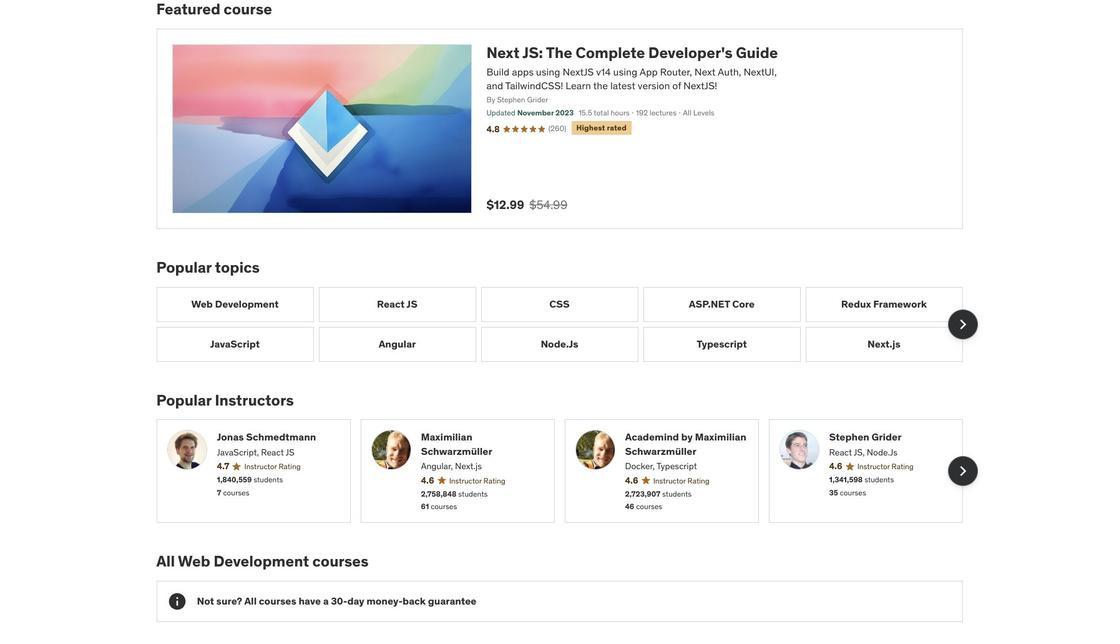 Task type: describe. For each thing, give the bounding box(es) containing it.
typescript inside the academind by maximilian schwarzmüller docker, typescript
[[657, 461, 697, 472]]

javascript,
[[217, 447, 259, 458]]

1 schwarzmüller from the left
[[421, 445, 493, 458]]

students for schwarzmüller
[[663, 489, 692, 499]]

$12.99 $54.99
[[487, 197, 568, 212]]

redux framework link
[[806, 287, 963, 322]]

instructor for next.js
[[449, 476, 482, 486]]

updated november 2023
[[487, 108, 574, 118]]

the
[[546, 43, 573, 62]]

1 using from the left
[[536, 65, 561, 78]]

app
[[640, 65, 658, 78]]

1,840,559 students 7 courses
[[217, 475, 283, 498]]

redux framework
[[842, 298, 927, 310]]

next image for popular instructors
[[953, 462, 973, 482]]

javascript
[[210, 338, 260, 350]]

next js: the complete developer's guide build apps using nextjs v14 using app router, next auth, nextui, and tailwindcss! learn the latest version of nextjs! by stephen grider
[[487, 43, 778, 105]]

61
[[421, 502, 429, 512]]

css
[[550, 298, 570, 310]]

hours
[[611, 108, 630, 118]]

2 using from the left
[[614, 65, 638, 78]]

typescript inside typescript link
[[697, 338, 747, 350]]

by
[[682, 431, 693, 444]]

asp.net core link
[[644, 287, 801, 322]]

next image for popular topics
[[953, 314, 973, 334]]

next.js inside maximilian schwarzmüller angular, next.js
[[455, 461, 482, 472]]

all levels
[[683, 108, 715, 118]]

maximilian schwarzmüller link
[[421, 430, 544, 458]]

(260)
[[549, 124, 567, 133]]

2,723,907
[[625, 489, 661, 499]]

rating for js,
[[892, 462, 914, 472]]

tailwindcss!
[[506, 79, 564, 92]]

stephen inside next js: the complete developer's guide build apps using nextjs v14 using app router, next auth, nextui, and tailwindcss! learn the latest version of nextjs! by stephen grider
[[497, 95, 526, 105]]

day
[[347, 595, 364, 608]]

the
[[594, 79, 608, 92]]

core
[[733, 298, 755, 310]]

0 vertical spatial web
[[191, 298, 213, 310]]

schwarzmüller inside the academind by maximilian schwarzmüller docker, typescript
[[625, 445, 697, 458]]

2023
[[556, 108, 574, 118]]

stephen grider link
[[830, 430, 953, 444]]

instructor for react
[[244, 462, 277, 472]]

rated
[[607, 123, 627, 132]]

angular,
[[421, 461, 453, 472]]

all for all web development courses
[[156, 552, 175, 571]]

asp.net
[[689, 298, 730, 310]]

popular for popular topics
[[156, 258, 212, 277]]

not
[[197, 595, 214, 608]]

stephen inside stephen grider react js, node.js
[[830, 431, 870, 444]]

maximilian schwarzmüller angular, next.js
[[421, 431, 493, 472]]

instructor rating for next.js
[[449, 476, 506, 486]]

1,341,598
[[830, 475, 863, 485]]

30-
[[331, 595, 347, 608]]

complete
[[576, 43, 645, 62]]

courses for 7
[[223, 488, 249, 498]]

courses for development
[[313, 552, 369, 571]]

46
[[625, 502, 635, 512]]

of
[[673, 79, 681, 92]]

highest
[[577, 123, 606, 132]]

auth,
[[718, 65, 742, 78]]

angular link
[[319, 327, 476, 362]]

levels
[[694, 108, 715, 118]]

latest
[[611, 79, 636, 92]]

4.6 for academind by maximilian schwarzmüller
[[625, 475, 639, 486]]

guide
[[736, 43, 778, 62]]

7
[[217, 488, 221, 498]]

jonas
[[217, 431, 244, 444]]

15.5 total hours
[[579, 108, 630, 118]]

total
[[594, 108, 609, 118]]

next.js inside "link"
[[868, 338, 901, 350]]

guarantee
[[428, 595, 477, 608]]

rating for schwarzmüller
[[688, 476, 710, 486]]

0 vertical spatial js
[[407, 298, 418, 310]]

react js
[[377, 298, 418, 310]]

15.5
[[579, 108, 592, 118]]

react js link
[[319, 287, 476, 322]]

2,723,907 students 46 courses
[[625, 489, 692, 512]]

js inside 'jonas schmedtmann javascript, react js'
[[286, 447, 295, 458]]

nextjs
[[563, 65, 594, 78]]

v14
[[597, 65, 611, 78]]

maximilian inside the academind by maximilian schwarzmüller docker, typescript
[[695, 431, 747, 444]]

docker,
[[625, 461, 655, 472]]

academind by maximilian schwarzmüller link
[[625, 430, 748, 458]]

35
[[830, 488, 839, 498]]

node.js inside stephen grider react js, node.js
[[867, 447, 898, 458]]

back
[[403, 595, 426, 608]]

academind by maximilian schwarzmüller docker, typescript
[[625, 431, 747, 472]]

courses for 61
[[431, 502, 457, 512]]

schmedtmann
[[246, 431, 316, 444]]

jonas schmedtmann link
[[217, 430, 340, 444]]

version
[[638, 79, 670, 92]]

0 vertical spatial development
[[215, 298, 279, 310]]

1 horizontal spatial react
[[377, 298, 405, 310]]

not sure? all courses have a 30-day money-back guarantee
[[197, 595, 477, 608]]

2,758,848
[[421, 489, 457, 499]]

highest rated
[[577, 123, 627, 132]]



Task type: locate. For each thing, give the bounding box(es) containing it.
stephen up the js,
[[830, 431, 870, 444]]

maximilian inside maximilian schwarzmüller angular, next.js
[[421, 431, 473, 444]]

developer's
[[649, 43, 733, 62]]

1 horizontal spatial js
[[407, 298, 418, 310]]

$54.99
[[530, 197, 568, 212]]

jonas schmedtmann javascript, react js
[[217, 431, 316, 458]]

development down "topics"
[[215, 298, 279, 310]]

1 vertical spatial next image
[[953, 462, 973, 482]]

popular instructors
[[156, 391, 294, 410]]

0 vertical spatial carousel element
[[156, 287, 978, 362]]

js:
[[523, 43, 543, 62]]

2 schwarzmüller from the left
[[625, 445, 697, 458]]

react inside 'jonas schmedtmann javascript, react js'
[[261, 447, 284, 458]]

4.6 down docker,
[[625, 475, 639, 486]]

rating for react
[[279, 462, 301, 472]]

web development link
[[156, 287, 314, 322]]

0 vertical spatial node.js
[[541, 338, 579, 350]]

all for all levels
[[683, 108, 692, 118]]

react inside stephen grider react js, node.js
[[830, 447, 852, 458]]

2 vertical spatial all
[[244, 595, 257, 608]]

schwarzmüller up angular,
[[421, 445, 493, 458]]

carousel element for popular topics
[[156, 287, 978, 362]]

0 vertical spatial popular
[[156, 258, 212, 277]]

$12.99
[[487, 197, 525, 212]]

angular
[[379, 338, 416, 350]]

1 maximilian from the left
[[421, 431, 473, 444]]

instructor
[[244, 462, 277, 472], [858, 462, 890, 472], [449, 476, 482, 486], [654, 476, 686, 486]]

november
[[517, 108, 554, 118]]

students
[[254, 475, 283, 485], [865, 475, 894, 485], [459, 489, 488, 499], [663, 489, 692, 499]]

carousel element
[[156, 287, 978, 362], [156, 420, 978, 523]]

next up build
[[487, 43, 520, 62]]

1 vertical spatial carousel element
[[156, 420, 978, 523]]

1 horizontal spatial stephen
[[830, 431, 870, 444]]

nextjs!
[[684, 79, 718, 92]]

grider
[[527, 95, 548, 105], [872, 431, 902, 444]]

courses for 46
[[636, 502, 663, 512]]

2 next image from the top
[[953, 462, 973, 482]]

1 vertical spatial all
[[156, 552, 175, 571]]

1 vertical spatial next
[[695, 65, 716, 78]]

students inside 1,341,598 students 35 courses
[[865, 475, 894, 485]]

router,
[[660, 65, 692, 78]]

build
[[487, 65, 510, 78]]

web development
[[191, 298, 279, 310]]

instructor for schwarzmüller
[[654, 476, 686, 486]]

typescript down academind by maximilian schwarzmüller "link"
[[657, 461, 697, 472]]

1 horizontal spatial all
[[244, 595, 257, 608]]

0 vertical spatial stephen
[[497, 95, 526, 105]]

next.js
[[868, 338, 901, 350], [455, 461, 482, 472]]

1 horizontal spatial next.js
[[868, 338, 901, 350]]

node.js down the stephen grider link at the right bottom
[[867, 447, 898, 458]]

rating down the academind by maximilian schwarzmüller docker, typescript
[[688, 476, 710, 486]]

rating down schmedtmann
[[279, 462, 301, 472]]

css link
[[481, 287, 639, 322]]

react left the js,
[[830, 447, 852, 458]]

students right 1,840,559
[[254, 475, 283, 485]]

4.6 up 1,341,598
[[830, 461, 843, 472]]

instructor rating for js,
[[858, 462, 914, 472]]

192 lectures
[[636, 108, 677, 118]]

1 horizontal spatial 4.6
[[625, 475, 639, 486]]

development up sure? at the bottom
[[214, 552, 309, 571]]

next.js down redux framework 'link'
[[868, 338, 901, 350]]

0 vertical spatial next.js
[[868, 338, 901, 350]]

students inside 1,840,559 students 7 courses
[[254, 475, 283, 485]]

instructor rating up 2,758,848 students 61 courses
[[449, 476, 506, 486]]

using up latest
[[614, 65, 638, 78]]

popular instructors element
[[156, 391, 978, 523]]

courses up the 30-
[[313, 552, 369, 571]]

instructor up 2,758,848 students 61 courses
[[449, 476, 482, 486]]

students inside 2,723,907 students 46 courses
[[663, 489, 692, 499]]

4.6 for maximilian schwarzmüller
[[421, 475, 434, 486]]

1 vertical spatial stephen
[[830, 431, 870, 444]]

192
[[636, 108, 648, 118]]

2 carousel element from the top
[[156, 420, 978, 523]]

0 horizontal spatial 4.6
[[421, 475, 434, 486]]

stephen up updated
[[497, 95, 526, 105]]

1 vertical spatial development
[[214, 552, 309, 571]]

by
[[487, 95, 496, 105]]

carousel element for popular instructors
[[156, 420, 978, 523]]

node.js inside node.js link
[[541, 338, 579, 350]]

have
[[299, 595, 321, 608]]

updated
[[487, 108, 516, 118]]

schwarzmüller
[[421, 445, 493, 458], [625, 445, 697, 458]]

all web development courses
[[156, 552, 369, 571]]

0 horizontal spatial next
[[487, 43, 520, 62]]

students for next.js
[[459, 489, 488, 499]]

students inside 2,758,848 students 61 courses
[[459, 489, 488, 499]]

courses down 1,341,598
[[840, 488, 867, 498]]

courses down 1,840,559
[[223, 488, 249, 498]]

students right 2,723,907
[[663, 489, 692, 499]]

node.js link
[[481, 327, 639, 362]]

0 horizontal spatial react
[[261, 447, 284, 458]]

using up tailwindcss!
[[536, 65, 561, 78]]

next.js down the maximilian schwarzmüller link
[[455, 461, 482, 472]]

1 horizontal spatial node.js
[[867, 447, 898, 458]]

1,840,559
[[217, 475, 252, 485]]

javascript link
[[156, 327, 314, 362]]

1 popular from the top
[[156, 258, 212, 277]]

learn
[[566, 79, 591, 92]]

using
[[536, 65, 561, 78], [614, 65, 638, 78]]

1 next image from the top
[[953, 314, 973, 334]]

maximilian
[[421, 431, 473, 444], [695, 431, 747, 444]]

2 horizontal spatial 4.6
[[830, 461, 843, 472]]

next image inside popular instructors element
[[953, 462, 973, 482]]

1 vertical spatial js
[[286, 447, 295, 458]]

students for js,
[[865, 475, 894, 485]]

stephen grider react js, node.js
[[830, 431, 902, 458]]

1 horizontal spatial grider
[[872, 431, 902, 444]]

students right 2,758,848
[[459, 489, 488, 499]]

maximilian up angular,
[[421, 431, 473, 444]]

0 vertical spatial typescript
[[697, 338, 747, 350]]

sure?
[[216, 595, 242, 608]]

react up angular
[[377, 298, 405, 310]]

students right 1,341,598
[[865, 475, 894, 485]]

1 vertical spatial popular
[[156, 391, 212, 410]]

instructor rating for react
[[244, 462, 301, 472]]

4.6 down angular,
[[421, 475, 434, 486]]

node.js down the css link
[[541, 338, 579, 350]]

grider up november
[[527, 95, 548, 105]]

0 horizontal spatial using
[[536, 65, 561, 78]]

react
[[377, 298, 405, 310], [261, 447, 284, 458], [830, 447, 852, 458]]

instructor for js,
[[858, 462, 890, 472]]

a
[[323, 595, 329, 608]]

1 horizontal spatial next
[[695, 65, 716, 78]]

redux
[[842, 298, 872, 310]]

grider up 1,341,598 students 35 courses
[[872, 431, 902, 444]]

4.7
[[217, 461, 229, 472]]

money-
[[367, 595, 403, 608]]

courses left have
[[259, 595, 297, 608]]

0 horizontal spatial stephen
[[497, 95, 526, 105]]

lectures
[[650, 108, 677, 118]]

courses inside 2,723,907 students 46 courses
[[636, 502, 663, 512]]

0 horizontal spatial schwarzmüller
[[421, 445, 493, 458]]

popular for popular instructors
[[156, 391, 212, 410]]

grider inside stephen grider react js, node.js
[[872, 431, 902, 444]]

asp.net core
[[689, 298, 755, 310]]

academind
[[625, 431, 679, 444]]

js up angular
[[407, 298, 418, 310]]

1 vertical spatial grider
[[872, 431, 902, 444]]

popular topics
[[156, 258, 260, 277]]

0 horizontal spatial grider
[[527, 95, 548, 105]]

apps
[[512, 65, 534, 78]]

topics
[[215, 258, 260, 277]]

instructor up 1,840,559 students 7 courses
[[244, 462, 277, 472]]

0 horizontal spatial next.js
[[455, 461, 482, 472]]

web
[[191, 298, 213, 310], [178, 552, 210, 571]]

framework
[[874, 298, 927, 310]]

0 horizontal spatial all
[[156, 552, 175, 571]]

courses for all
[[259, 595, 297, 608]]

rating down the stephen grider link at the right bottom
[[892, 462, 914, 472]]

courses inside 1,341,598 students 35 courses
[[840, 488, 867, 498]]

1,341,598 students 35 courses
[[830, 475, 894, 498]]

instructor rating for schwarzmüller
[[654, 476, 710, 486]]

1 carousel element from the top
[[156, 287, 978, 362]]

1 vertical spatial typescript
[[657, 461, 697, 472]]

next
[[487, 43, 520, 62], [695, 65, 716, 78]]

0 vertical spatial grider
[[527, 95, 548, 105]]

rating for next.js
[[484, 476, 506, 486]]

courses inside 1,840,559 students 7 courses
[[223, 488, 249, 498]]

web up not on the left bottom of page
[[178, 552, 210, 571]]

js,
[[854, 447, 865, 458]]

next up nextjs!
[[695, 65, 716, 78]]

0 vertical spatial next image
[[953, 314, 973, 334]]

instructors
[[215, 391, 294, 410]]

1 horizontal spatial using
[[614, 65, 638, 78]]

typescript down asp.net core link
[[697, 338, 747, 350]]

0 vertical spatial all
[[683, 108, 692, 118]]

0 vertical spatial next
[[487, 43, 520, 62]]

instructor rating down the academind by maximilian schwarzmüller docker, typescript
[[654, 476, 710, 486]]

typescript link
[[644, 327, 801, 362]]

2 horizontal spatial react
[[830, 447, 852, 458]]

next.js link
[[806, 327, 963, 362]]

1 horizontal spatial schwarzmüller
[[625, 445, 697, 458]]

0 horizontal spatial node.js
[[541, 338, 579, 350]]

instructor down the js,
[[858, 462, 890, 472]]

grider inside next js: the complete developer's guide build apps using nextjs v14 using app router, next auth, nextui, and tailwindcss! learn the latest version of nextjs! by stephen grider
[[527, 95, 548, 105]]

students for react
[[254, 475, 283, 485]]

js down schmedtmann
[[286, 447, 295, 458]]

2 horizontal spatial all
[[683, 108, 692, 118]]

4.8
[[487, 124, 500, 135]]

instructor rating
[[244, 462, 301, 472], [858, 462, 914, 472], [449, 476, 506, 486], [654, 476, 710, 486]]

carousel element containing web development
[[156, 287, 978, 362]]

instructor rating down 'jonas schmedtmann javascript, react js'
[[244, 462, 301, 472]]

web down "popular topics"
[[191, 298, 213, 310]]

nextui,
[[744, 65, 777, 78]]

react down jonas schmedtmann link
[[261, 447, 284, 458]]

4.6 for stephen grider
[[830, 461, 843, 472]]

2 maximilian from the left
[[695, 431, 747, 444]]

instructor rating down the js,
[[858, 462, 914, 472]]

1 vertical spatial web
[[178, 552, 210, 571]]

courses down 2,758,848
[[431, 502, 457, 512]]

0 horizontal spatial maximilian
[[421, 431, 473, 444]]

0 horizontal spatial js
[[286, 447, 295, 458]]

carousel element containing jonas schmedtmann
[[156, 420, 978, 523]]

rating down the maximilian schwarzmüller link
[[484, 476, 506, 486]]

next image
[[953, 314, 973, 334], [953, 462, 973, 482]]

1 vertical spatial node.js
[[867, 447, 898, 458]]

1 vertical spatial next.js
[[455, 461, 482, 472]]

courses down 2,723,907
[[636, 502, 663, 512]]

maximilian right by
[[695, 431, 747, 444]]

2 popular from the top
[[156, 391, 212, 410]]

and
[[487, 79, 503, 92]]

schwarzmüller down academind
[[625, 445, 697, 458]]

1 horizontal spatial maximilian
[[695, 431, 747, 444]]

instructor up 2,723,907 students 46 courses
[[654, 476, 686, 486]]

courses inside 2,758,848 students 61 courses
[[431, 502, 457, 512]]

2,758,848 students 61 courses
[[421, 489, 488, 512]]

courses
[[223, 488, 249, 498], [840, 488, 867, 498], [431, 502, 457, 512], [636, 502, 663, 512], [313, 552, 369, 571], [259, 595, 297, 608]]

courses for 35
[[840, 488, 867, 498]]



Task type: vqa. For each thing, say whether or not it's contained in the screenshot.


